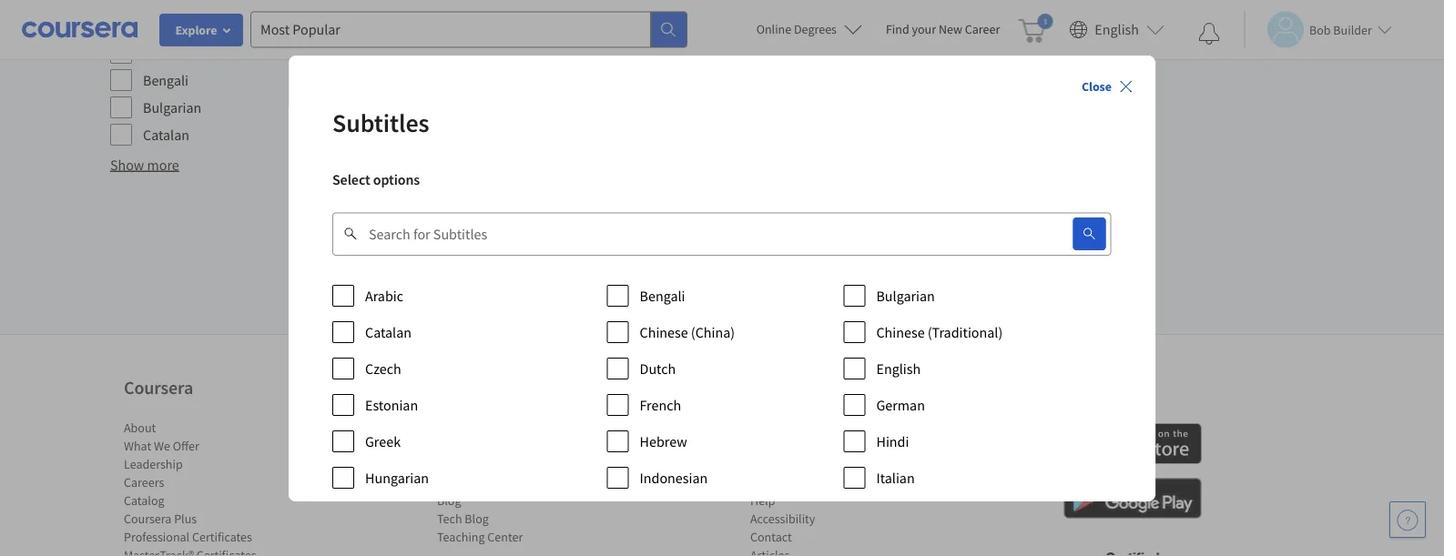 Task type: describe. For each thing, give the bounding box(es) containing it.
3 · from the left
[[1101, 20, 1104, 36]]

(china)
[[691, 323, 735, 342]]

career
[[965, 21, 1000, 37]]

most link
[[419, 161, 502, 179]]

subtitles dialog
[[289, 56, 1155, 556]]

mixed · course · 1 - 3 months
[[746, 20, 895, 36]]

1 vertical spatial blog
[[465, 511, 489, 527]]

french
[[640, 396, 681, 414]]

greek
[[365, 433, 401, 451]]

coursera plus link
[[124, 511, 197, 527]]

accessibility
[[750, 511, 815, 527]]

italian
[[877, 469, 915, 487]]

searches related to most popular
[[419, 113, 672, 136]]

0 horizontal spatial blog
[[437, 492, 461, 509]]

close
[[1082, 78, 1112, 95]]

list item up the 'help accessibility contact'
[[750, 473, 905, 491]]

professional certificates link
[[124, 529, 252, 545]]

german
[[877, 396, 925, 414]]

(traditional)
[[928, 323, 1003, 342]]

get it on google play image
[[1063, 478, 1202, 519]]

bengali inside the select subtitles options element
[[640, 287, 685, 305]]

plus
[[174, 511, 197, 527]]

hebrew
[[640, 433, 687, 451]]

bulgarian inside the select subtitles options element
[[877, 287, 935, 305]]

chinese (china)
[[640, 323, 735, 342]]

to
[[551, 113, 567, 136]]

arabic inside subtitles group
[[143, 43, 181, 62]]

bulgarian inside subtitles group
[[143, 98, 202, 116]]

more
[[147, 155, 179, 174]]

new
[[939, 21, 962, 37]]

center
[[487, 529, 523, 545]]

show notifications image
[[1198, 23, 1220, 45]]

beginner
[[1051, 20, 1099, 36]]

shopping cart: 1 item image
[[1018, 14, 1053, 43]]

about link
[[124, 420, 156, 436]]

help accessibility contact
[[750, 492, 815, 545]]

list containing help
[[750, 419, 905, 556]]

english button
[[1062, 0, 1172, 59]]

help
[[750, 492, 775, 509]]

leadership
[[124, 456, 183, 472]]

find your new career
[[886, 21, 1000, 37]]

select subtitles options element
[[333, 278, 1112, 496]]

weeks
[[1177, 20, 1211, 36]]

estonian
[[365, 396, 418, 414]]

related
[[492, 113, 547, 136]]

offer
[[173, 438, 199, 454]]

mixed
[[746, 20, 777, 36]]

searches
[[419, 113, 489, 136]]

professional
[[124, 529, 190, 545]]

what we offer link
[[124, 438, 199, 454]]

1 for 4
[[1152, 20, 1159, 36]]

select
[[333, 170, 370, 189]]

chinese (traditional)
[[877, 323, 1003, 342]]

logo of certified b corporation image
[[1095, 542, 1170, 556]]

coursera inside about what we offer leadership careers catalog coursera plus professional certificates
[[124, 511, 172, 527]]

tech blog link
[[437, 511, 489, 527]]

list item up italian
[[750, 437, 905, 455]]

dutch
[[640, 360, 676, 378]]

catalog link
[[124, 492, 164, 509]]

find your new career link
[[877, 18, 1009, 41]]

close button
[[1074, 70, 1141, 103]]

indonesian
[[640, 469, 708, 487]]

blog tech blog teaching center
[[437, 492, 523, 545]]

teaching center link
[[437, 529, 523, 545]]



Task type: vqa. For each thing, say whether or not it's contained in the screenshot.
Problem at the left of the page
no



Task type: locate. For each thing, give the bounding box(es) containing it.
popular
[[611, 113, 672, 136]]

2 course from the left
[[1107, 20, 1144, 36]]

1 vertical spatial bengali
[[640, 287, 685, 305]]

2 - from the left
[[1161, 20, 1165, 36]]

0 vertical spatial english
[[1095, 20, 1139, 39]]

None search field
[[250, 11, 687, 48]]

most
[[570, 113, 608, 136]]

bengali up chinese (china)
[[640, 287, 685, 305]]

catalan inside the select subtitles options element
[[365, 323, 412, 342]]

Search by keyword search field
[[369, 212, 1030, 256]]

chinese for chinese (china)
[[640, 323, 688, 342]]

chinese
[[640, 323, 688, 342], [877, 323, 925, 342]]

blog
[[437, 492, 461, 509], [465, 511, 489, 527]]

0 horizontal spatial bengali
[[143, 71, 188, 89]]

2 list from the left
[[437, 419, 592, 546]]

catalan
[[143, 125, 189, 144], [365, 323, 412, 342]]

1 horizontal spatial subtitles
[[333, 107, 429, 139]]

help link
[[750, 492, 775, 509]]

bengali
[[143, 71, 188, 89], [640, 287, 685, 305]]

list containing blog
[[437, 419, 592, 546]]

2 coursera from the top
[[124, 511, 172, 527]]

coursera image
[[22, 15, 137, 44]]

list item down "german"
[[750, 419, 905, 437]]

0 horizontal spatial bulgarian
[[143, 98, 202, 116]]

chinese left (traditional)
[[877, 323, 925, 342]]

0 horizontal spatial 1
[[831, 20, 837, 36]]

2 · from the left
[[825, 20, 828, 36]]

0 horizontal spatial subtitles
[[110, 13, 165, 32]]

- for 3
[[840, 20, 844, 36]]

catalog
[[124, 492, 164, 509]]

leadership link
[[124, 456, 183, 472]]

course left 4
[[1107, 20, 1144, 36]]

0 vertical spatial catalan
[[143, 125, 189, 144]]

0 vertical spatial blog
[[437, 492, 461, 509]]

1 horizontal spatial course
[[1107, 20, 1144, 36]]

show more button
[[110, 154, 179, 175]]

1 vertical spatial coursera
[[124, 511, 172, 527]]

list item
[[750, 419, 905, 437], [750, 437, 905, 455], [750, 455, 905, 473], [750, 473, 905, 491], [124, 546, 279, 556], [750, 546, 905, 556]]

coursera
[[124, 376, 193, 399], [124, 511, 172, 527]]

1 chinese from the left
[[640, 323, 688, 342]]

0 horizontal spatial course
[[785, 20, 822, 36]]

arabic
[[143, 43, 181, 62], [365, 287, 404, 305]]

hungarian
[[365, 469, 429, 487]]

3
[[846, 20, 852, 36]]

0 vertical spatial bulgarian
[[143, 98, 202, 116]]

1 list from the left
[[124, 419, 279, 556]]

1
[[831, 20, 837, 36], [1152, 20, 1159, 36]]

list item down "professional certificates" link
[[124, 546, 279, 556]]

subtitles group
[[110, 12, 408, 146]]

tech
[[437, 511, 462, 527]]

beginner · course · 1 - 4 weeks
[[1051, 20, 1211, 36]]

1 left 3
[[831, 20, 837, 36]]

1 for 3
[[831, 20, 837, 36]]

4
[[1168, 20, 1174, 36]]

show more
[[110, 155, 179, 174]]

· right the 'mixed'
[[780, 20, 783, 36]]

about
[[124, 420, 156, 436]]

list
[[124, 419, 279, 556], [437, 419, 592, 546], [750, 419, 905, 556]]

your
[[912, 21, 936, 37]]

1 horizontal spatial list
[[437, 419, 592, 546]]

subtitles inside dialog
[[333, 107, 429, 139]]

- left 3
[[840, 20, 844, 36]]

english inside button
[[1095, 20, 1139, 39]]

1 vertical spatial catalan
[[365, 323, 412, 342]]

subtitles
[[110, 13, 165, 32], [333, 107, 429, 139]]

accessibility link
[[750, 511, 815, 527]]

0 vertical spatial subtitles
[[110, 13, 165, 32]]

1 horizontal spatial bulgarian
[[877, 287, 935, 305]]

select options
[[333, 170, 420, 189]]

4 · from the left
[[1147, 20, 1150, 36]]

about what we offer leadership careers catalog coursera plus professional certificates
[[124, 420, 252, 545]]

0 horizontal spatial catalan
[[143, 125, 189, 144]]

english
[[1095, 20, 1139, 39], [877, 360, 921, 378]]

1 horizontal spatial blog
[[465, 511, 489, 527]]

coursera down catalog on the bottom left of the page
[[124, 511, 172, 527]]

1 horizontal spatial bengali
[[640, 287, 685, 305]]

show
[[110, 155, 144, 174]]

download on the app store image
[[1063, 423, 1202, 464]]

0 horizontal spatial arabic
[[143, 43, 181, 62]]

find
[[886, 21, 909, 37]]

2 chinese from the left
[[877, 323, 925, 342]]

arabic right coursera image
[[143, 43, 181, 62]]

bengali up more
[[143, 71, 188, 89]]

contact
[[750, 529, 792, 545]]

catalan inside subtitles group
[[143, 125, 189, 144]]

0 horizontal spatial english
[[877, 360, 921, 378]]

course
[[785, 20, 822, 36], [1107, 20, 1144, 36]]

0 vertical spatial coursera
[[124, 376, 193, 399]]

we
[[154, 438, 170, 454]]

1 horizontal spatial catalan
[[365, 323, 412, 342]]

english inside the select subtitles options element
[[877, 360, 921, 378]]

catalan up czech
[[365, 323, 412, 342]]

1 horizontal spatial arabic
[[365, 287, 404, 305]]

1 1 from the left
[[831, 20, 837, 36]]

contact link
[[750, 529, 792, 545]]

list containing about
[[124, 419, 279, 556]]

careers
[[124, 474, 164, 491]]

0 horizontal spatial -
[[840, 20, 844, 36]]

bulgarian
[[143, 98, 202, 116], [877, 287, 935, 305]]

·
[[780, 20, 783, 36], [825, 20, 828, 36], [1101, 20, 1104, 36], [1147, 20, 1150, 36]]

2 horizontal spatial list
[[750, 419, 905, 556]]

1 horizontal spatial 1
[[1152, 20, 1159, 36]]

blog up tech
[[437, 492, 461, 509]]

list item down hindi
[[750, 455, 905, 473]]

1 vertical spatial bulgarian
[[877, 287, 935, 305]]

coursera up about at left bottom
[[124, 376, 193, 399]]

3 list from the left
[[750, 419, 905, 556]]

course right the 'mixed'
[[785, 20, 822, 36]]

1 horizontal spatial english
[[1095, 20, 1139, 39]]

· right beginner on the right of page
[[1101, 20, 1104, 36]]

1 - from the left
[[840, 20, 844, 36]]

1 horizontal spatial -
[[1161, 20, 1165, 36]]

blog link
[[437, 492, 461, 509]]

1 · from the left
[[780, 20, 783, 36]]

-
[[840, 20, 844, 36], [1161, 20, 1165, 36]]

1 left 4
[[1152, 20, 1159, 36]]

most
[[419, 161, 450, 179]]

0 horizontal spatial chinese
[[640, 323, 688, 342]]

- for 4
[[1161, 20, 1165, 36]]

bulgarian up more
[[143, 98, 202, 116]]

course for mixed
[[785, 20, 822, 36]]

certificates
[[192, 529, 252, 545]]

english left 4
[[1095, 20, 1139, 39]]

catalan up more
[[143, 125, 189, 144]]

english up "german"
[[877, 360, 921, 378]]

2 1 from the left
[[1152, 20, 1159, 36]]

blog up teaching center link
[[465, 511, 489, 527]]

1 coursera from the top
[[124, 376, 193, 399]]

0 vertical spatial bengali
[[143, 71, 188, 89]]

· left 4
[[1147, 20, 1150, 36]]

months
[[855, 20, 895, 36]]

course for beginner
[[1107, 20, 1144, 36]]

1 vertical spatial arabic
[[365, 287, 404, 305]]

1 vertical spatial subtitles
[[333, 107, 429, 139]]

0 vertical spatial arabic
[[143, 43, 181, 62]]

help center image
[[1397, 509, 1419, 531]]

options
[[373, 170, 420, 189]]

search image
[[1082, 227, 1097, 241]]

chinese for chinese (traditional)
[[877, 323, 925, 342]]

1 course from the left
[[785, 20, 822, 36]]

what
[[124, 438, 151, 454]]

teaching
[[437, 529, 485, 545]]

hindi
[[877, 433, 909, 451]]

arabic up czech
[[365, 287, 404, 305]]

subtitles inside group
[[110, 13, 165, 32]]

arabic inside the select subtitles options element
[[365, 287, 404, 305]]

bengali inside subtitles group
[[143, 71, 188, 89]]

list item down the 'help accessibility contact'
[[750, 546, 905, 556]]

· left 3
[[825, 20, 828, 36]]

chinese up dutch
[[640, 323, 688, 342]]

careers link
[[124, 474, 164, 491]]

- left 4
[[1161, 20, 1165, 36]]

czech
[[365, 360, 401, 378]]

1 horizontal spatial chinese
[[877, 323, 925, 342]]

bulgarian up chinese (traditional)
[[877, 287, 935, 305]]

0 horizontal spatial list
[[124, 419, 279, 556]]

1 vertical spatial english
[[877, 360, 921, 378]]



